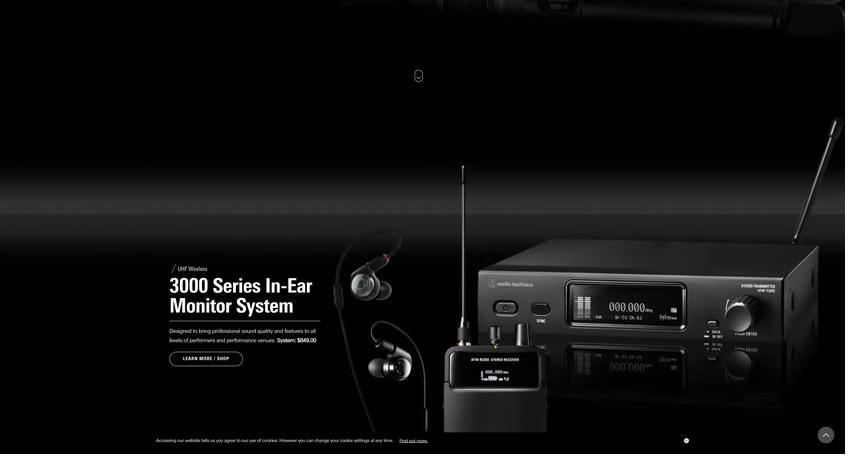 Task type: vqa. For each thing, say whether or not it's contained in the screenshot.
breadcrumbs image
no



Task type: describe. For each thing, give the bounding box(es) containing it.
1 our from the left
[[177, 438, 184, 444]]

website
[[185, 438, 200, 444]]

$849.00
[[297, 338, 316, 344]]

system: $849.00
[[277, 338, 316, 344]]

of inside designed to bring professional sound quality and features to all levels of performers and performance venues.
[[184, 338, 188, 344]]

quality
[[258, 328, 273, 335]]

your
[[330, 438, 339, 444]]

find out more. link
[[395, 436, 433, 446]]

2 you from the left
[[298, 438, 305, 444]]

performance
[[227, 338, 257, 344]]

designed
[[170, 328, 192, 335]]

bring
[[199, 328, 211, 335]]

levels
[[170, 338, 182, 344]]

learn more / shop button
[[170, 352, 243, 367]]

2 our from the left
[[242, 438, 248, 444]]

time.
[[384, 438, 394, 444]]

learn
[[183, 356, 198, 362]]

1 horizontal spatial of
[[257, 438, 261, 444]]

settings
[[354, 438, 370, 444]]

2 horizontal spatial to
[[305, 328, 309, 335]]

professional
[[212, 328, 240, 335]]

find
[[400, 438, 408, 444]]

1 vertical spatial and
[[217, 338, 225, 344]]

1 horizontal spatial to
[[237, 438, 240, 444]]

cookie
[[340, 438, 353, 444]]

more.
[[417, 438, 428, 444]]

3000 series in-ear monitor system image
[[0, 89, 846, 455]]

tells
[[201, 438, 209, 444]]

more
[[199, 356, 213, 362]]

features
[[285, 328, 303, 335]]

shop
[[217, 356, 229, 362]]

learn more / shop link
[[170, 352, 243, 367]]

sound
[[242, 328, 256, 335]]

us
[[210, 438, 215, 444]]

0 horizontal spatial to
[[193, 328, 198, 335]]



Task type: locate. For each thing, give the bounding box(es) containing it.
use
[[249, 438, 256, 444]]

venues.
[[258, 338, 276, 344]]

1 you from the left
[[216, 438, 223, 444]]

1 horizontal spatial and
[[274, 328, 283, 335]]

any
[[376, 438, 383, 444]]

performers
[[190, 338, 215, 344]]

cross image
[[685, 440, 688, 443]]

of
[[184, 338, 188, 344], [257, 438, 261, 444]]

at
[[371, 438, 374, 444]]

find out more.
[[400, 438, 428, 444]]

and
[[274, 328, 283, 335], [217, 338, 225, 344]]

and down professional
[[217, 338, 225, 344]]

0 horizontal spatial and
[[217, 338, 225, 344]]

our
[[177, 438, 184, 444], [242, 438, 248, 444]]

accessing
[[156, 438, 176, 444]]

0 horizontal spatial of
[[184, 338, 188, 344]]

/
[[214, 356, 216, 362]]

you right us
[[216, 438, 223, 444]]

to right agree
[[237, 438, 240, 444]]

you
[[216, 438, 223, 444], [298, 438, 305, 444]]

cookies.
[[262, 438, 278, 444]]

our left website
[[177, 438, 184, 444]]

system:
[[277, 338, 296, 344]]

can
[[307, 438, 314, 444]]

change
[[315, 438, 329, 444]]

0 vertical spatial of
[[184, 338, 188, 344]]

0 horizontal spatial our
[[177, 438, 184, 444]]

0 vertical spatial and
[[274, 328, 283, 335]]

our left use
[[242, 438, 248, 444]]

1 vertical spatial of
[[257, 438, 261, 444]]

all
[[311, 328, 316, 335]]

0 horizontal spatial you
[[216, 438, 223, 444]]

arrow up image
[[824, 433, 830, 439]]

agree
[[224, 438, 235, 444]]

you left can
[[298, 438, 305, 444]]

to left "all"
[[305, 328, 309, 335]]

designed to bring professional sound quality and features to all levels of performers and performance venues.
[[170, 328, 316, 344]]

to
[[193, 328, 198, 335], [305, 328, 309, 335], [237, 438, 240, 444]]

however
[[280, 438, 297, 444]]

and up system: at the left bottom of page
[[274, 328, 283, 335]]

1 horizontal spatial you
[[298, 438, 305, 444]]

of right use
[[257, 438, 261, 444]]

accessing our website tells us you agree to our use of cookies. however you can change your cookie settings at any time.
[[156, 438, 395, 444]]

1 horizontal spatial our
[[242, 438, 248, 444]]

out
[[409, 438, 416, 444]]

learn more / shop
[[183, 356, 229, 362]]

to left the bring
[[193, 328, 198, 335]]

of right levels
[[184, 338, 188, 344]]



